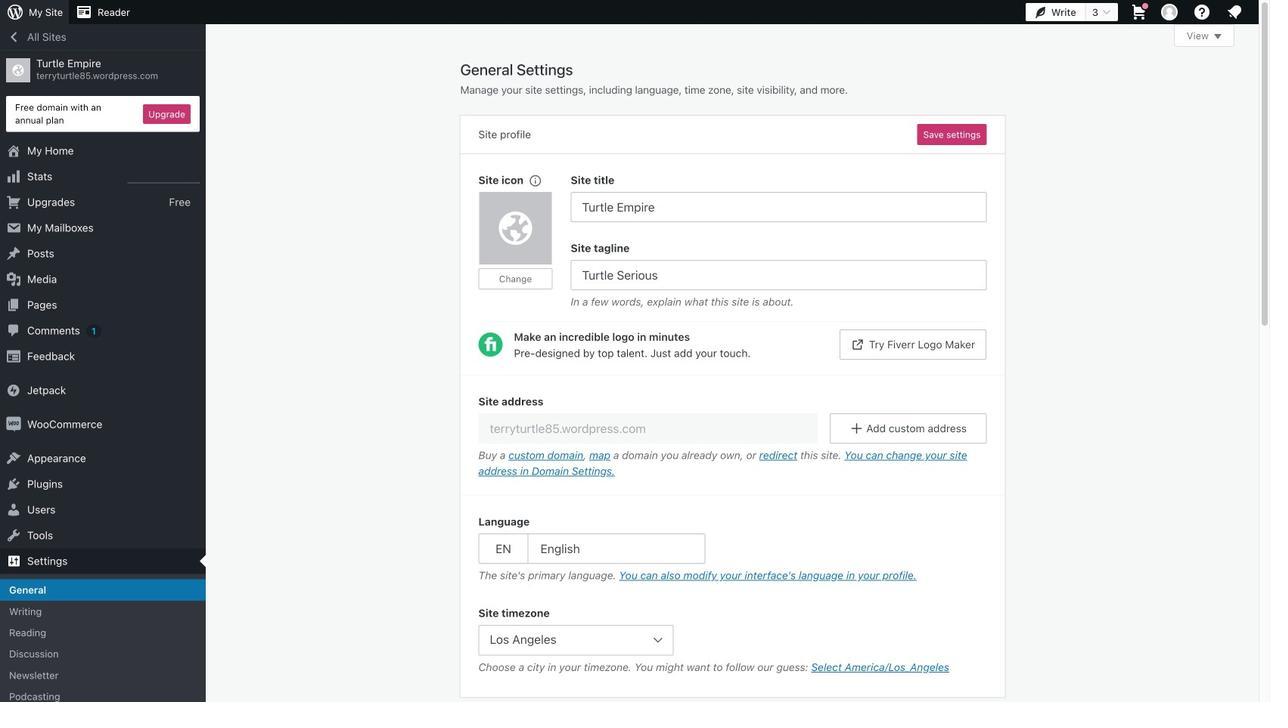 Task type: describe. For each thing, give the bounding box(es) containing it.
fiverr small logo image
[[479, 333, 503, 357]]

1 img image from the top
[[6, 383, 21, 398]]

my profile image
[[1161, 4, 1178, 20]]

manage your notifications image
[[1226, 3, 1244, 21]]

more information image
[[528, 174, 542, 187]]



Task type: locate. For each thing, give the bounding box(es) containing it.
img image
[[6, 383, 21, 398], [6, 417, 21, 432]]

None text field
[[571, 192, 987, 222], [571, 260, 987, 291], [479, 414, 818, 444], [571, 192, 987, 222], [571, 260, 987, 291], [479, 414, 818, 444]]

2 img image from the top
[[6, 417, 21, 432]]

group
[[479, 172, 571, 314], [571, 172, 987, 222], [571, 241, 987, 314], [460, 375, 1005, 496], [479, 514, 987, 588], [479, 606, 987, 680]]

help image
[[1193, 3, 1211, 21]]

highest hourly views 0 image
[[128, 174, 200, 184]]

1 vertical spatial img image
[[6, 417, 21, 432]]

0 vertical spatial img image
[[6, 383, 21, 398]]

main content
[[460, 24, 1235, 703]]

closed image
[[1214, 34, 1222, 39]]

my shopping cart image
[[1130, 3, 1148, 21]]



Task type: vqa. For each thing, say whether or not it's contained in the screenshot.
"GROUP"
yes



